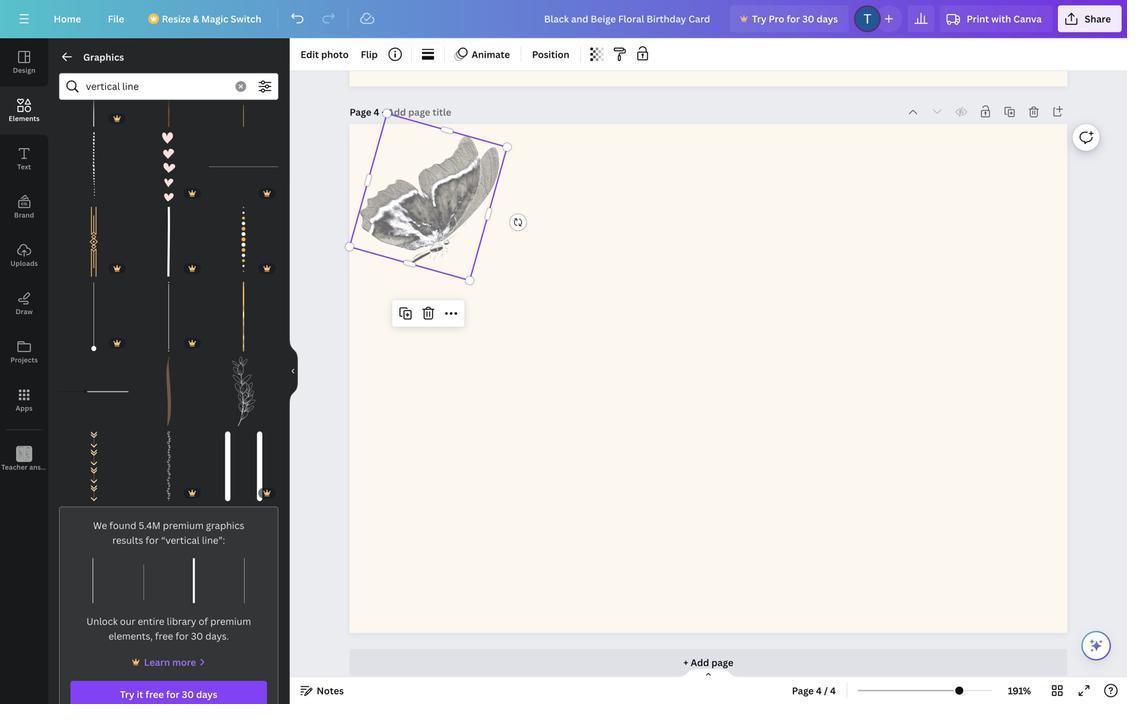 Task type: locate. For each thing, give the bounding box(es) containing it.
page
[[350, 106, 371, 118], [792, 685, 814, 698]]

elements,
[[109, 630, 153, 643]]

of
[[199, 615, 208, 628]]

keys
[[55, 463, 70, 472]]

30
[[802, 12, 815, 25], [191, 630, 203, 643], [182, 689, 194, 701]]

try for try it free for 30 days
[[120, 689, 135, 701]]

2 vertical spatial 30
[[182, 689, 194, 701]]

edit
[[301, 48, 319, 61]]

we
[[93, 519, 107, 532]]

1 vertical spatial premium
[[210, 615, 251, 628]]

1 horizontal spatial premium
[[210, 615, 251, 628]]

free inside button
[[146, 689, 164, 701]]

premium up "vertical
[[163, 519, 204, 532]]

print with canva button
[[940, 5, 1053, 32]]

0 horizontal spatial try
[[120, 689, 135, 701]]

draw button
[[0, 280, 48, 328]]

free right it
[[146, 689, 164, 701]]

page inside button
[[792, 685, 814, 698]]

canva
[[1014, 12, 1042, 25]]

&
[[193, 12, 199, 25]]

1 horizontal spatial days
[[817, 12, 838, 25]]

lined wireframe slider image
[[59, 357, 129, 427]]

for down "learn more"
[[166, 689, 180, 701]]

edit photo button
[[295, 44, 354, 65]]

4 left -
[[374, 106, 380, 118]]

;
[[23, 464, 25, 472]]

1 vertical spatial free
[[146, 689, 164, 701]]

print
[[967, 12, 989, 25]]

for down library
[[176, 630, 189, 643]]

for down 5.4m at bottom
[[146, 534, 159, 547]]

page for page 4 / 4
[[792, 685, 814, 698]]

0 vertical spatial try
[[752, 12, 767, 25]]

0 vertical spatial page
[[350, 106, 371, 118]]

1 vertical spatial 30
[[191, 630, 203, 643]]

gold line image
[[209, 282, 278, 352]]

copper line image
[[134, 57, 204, 127]]

1 vertical spatial page
[[792, 685, 814, 698]]

"vertical
[[161, 534, 200, 547]]

4 left / on the bottom right of the page
[[816, 685, 822, 698]]

try inside try pro for 30 days button
[[752, 12, 767, 25]]

elements button
[[0, 87, 48, 135]]

resize & magic switch
[[162, 12, 261, 25]]

gold vertical lines image
[[209, 57, 278, 127]]

days right pro
[[817, 12, 838, 25]]

teacher answer keys
[[1, 463, 70, 472]]

learn
[[144, 656, 170, 669]]

days down more
[[196, 689, 217, 701]]

30 down more
[[182, 689, 194, 701]]

1 horizontal spatial try
[[752, 12, 767, 25]]

position button
[[527, 44, 575, 65]]

0 horizontal spatial page
[[350, 106, 371, 118]]

for inside try pro for 30 days button
[[787, 12, 800, 25]]

notes button
[[295, 680, 349, 702]]

page left / on the bottom right of the page
[[792, 685, 814, 698]]

text
[[17, 162, 31, 171]]

for right pro
[[787, 12, 800, 25]]

for
[[787, 12, 800, 25], [146, 534, 159, 547], [176, 630, 189, 643], [166, 689, 180, 701]]

projects button
[[0, 328, 48, 376]]

canva assistant image
[[1088, 638, 1105, 654]]

graphics
[[83, 51, 124, 63]]

days
[[817, 12, 838, 25], [196, 689, 217, 701]]

2 horizontal spatial 4
[[830, 685, 836, 698]]

1 horizontal spatial page
[[792, 685, 814, 698]]

add
[[691, 657, 709, 669]]

free down entire
[[155, 630, 173, 643]]

answer
[[29, 463, 53, 472]]

page 4 / 4
[[792, 685, 836, 698]]

1 vertical spatial try
[[120, 689, 135, 701]]

0 vertical spatial 30
[[802, 12, 815, 25]]

entire
[[138, 615, 164, 628]]

resize & magic switch button
[[140, 5, 272, 32]]

learn more button
[[129, 655, 208, 671]]

show pages image
[[676, 668, 741, 679]]

page left -
[[350, 106, 371, 118]]

try inside try it free for 30 days button
[[120, 689, 135, 701]]

vertical border text divider art deco line icon image
[[59, 207, 129, 277]]

+ add page button
[[350, 650, 1068, 676]]

page for page 4 -
[[350, 106, 371, 118]]

30 right pro
[[802, 12, 815, 25]]

try for try pro for 30 days
[[752, 12, 767, 25]]

0 vertical spatial premium
[[163, 519, 204, 532]]

elements
[[9, 114, 40, 123]]

1 horizontal spatial 4
[[816, 685, 822, 698]]

apps button
[[0, 376, 48, 425]]

0 horizontal spatial 4
[[374, 106, 380, 118]]

free
[[155, 630, 173, 643], [146, 689, 164, 701]]

premium
[[163, 519, 204, 532], [210, 615, 251, 628]]

4
[[374, 106, 380, 118], [816, 685, 822, 698], [830, 685, 836, 698]]

try left it
[[120, 689, 135, 701]]

0 horizontal spatial days
[[196, 689, 217, 701]]

try left pro
[[752, 12, 767, 25]]

brown vertical line image
[[134, 357, 204, 427]]

Search graphics search field
[[86, 74, 227, 99]]

found
[[109, 519, 136, 532]]

try pro for 30 days
[[752, 12, 838, 25]]

try
[[752, 12, 767, 25], [120, 689, 135, 701]]

0 vertical spatial free
[[155, 630, 173, 643]]

premium up days.
[[210, 615, 251, 628]]

4 right / on the bottom right of the page
[[830, 685, 836, 698]]

uploads
[[10, 259, 38, 268]]

try pro for 30 days button
[[730, 5, 849, 32]]

more
[[172, 656, 196, 669]]

try it free for 30 days button
[[70, 681, 267, 705]]

library
[[167, 615, 196, 628]]

30 down the of
[[191, 630, 203, 643]]

vertical pattern image
[[59, 432, 129, 501]]

brand
[[14, 211, 34, 220]]

resize
[[162, 12, 191, 25]]

group
[[59, 57, 129, 127], [134, 57, 204, 127], [209, 57, 278, 127], [59, 124, 129, 202], [134, 132, 204, 202], [209, 132, 278, 202], [134, 199, 204, 277], [209, 199, 278, 277], [59, 207, 129, 277], [59, 274, 129, 352], [134, 274, 204, 352], [209, 274, 278, 352], [59, 357, 129, 427], [134, 357, 204, 427], [209, 424, 278, 501], [59, 432, 129, 501], [134, 432, 204, 501]]

we found 5.4m premium graphics results for "vertical line":
[[93, 519, 244, 547]]

dotted vertical line image
[[209, 207, 278, 277]]

0 vertical spatial days
[[817, 12, 838, 25]]

+
[[684, 657, 689, 669]]

page 4 -
[[350, 106, 388, 118]]

0 horizontal spatial premium
[[163, 519, 204, 532]]



Task type: vqa. For each thing, say whether or not it's contained in the screenshot.
Tax ID Enter this information if you are a tax-exempt organization. Only supported countries are shown.
no



Task type: describe. For each thing, give the bounding box(es) containing it.
page
[[712, 657, 734, 669]]

switch
[[231, 12, 261, 25]]

/
[[824, 685, 828, 698]]

flip button
[[355, 44, 383, 65]]

try it free for 30 days
[[120, 689, 217, 701]]

home link
[[43, 5, 92, 32]]

Design title text field
[[533, 5, 725, 32]]

30 inside main "menu bar"
[[802, 12, 815, 25]]

learn more
[[144, 656, 196, 669]]

results
[[112, 534, 143, 547]]

days.
[[205, 630, 229, 643]]

premium inside unlock our entire library of premium elements, free for 30 days.
[[210, 615, 251, 628]]

+ add page
[[684, 657, 734, 669]]

main menu bar
[[0, 0, 1127, 38]]

hearts cute vertical line drawing image
[[134, 132, 204, 202]]

flip
[[361, 48, 378, 61]]

5.4m
[[139, 519, 161, 532]]

-
[[382, 106, 385, 118]]

animate
[[472, 48, 510, 61]]

brand button
[[0, 183, 48, 232]]

file
[[108, 12, 124, 25]]

for inside we found 5.4m premium graphics results for "vertical line":
[[146, 534, 159, 547]]

hide image
[[289, 339, 298, 404]]

design
[[13, 66, 35, 75]]

text button
[[0, 135, 48, 183]]

draw
[[16, 307, 33, 316]]

30 inside unlock our entire library of premium elements, free for 30 days.
[[191, 630, 203, 643]]

for inside try it free for 30 days button
[[166, 689, 180, 701]]

days inside main "menu bar"
[[817, 12, 838, 25]]

notes
[[317, 685, 344, 698]]

unlock our entire library of premium elements, free for 30 days.
[[86, 615, 251, 643]]

edit photo
[[301, 48, 349, 61]]

pro
[[769, 12, 785, 25]]

our
[[120, 615, 135, 628]]

uploads button
[[0, 232, 48, 280]]

home
[[54, 12, 81, 25]]

Page title text field
[[388, 105, 453, 119]]

magic
[[201, 12, 228, 25]]

animate button
[[450, 44, 515, 65]]

unlock
[[86, 615, 118, 628]]

print with canva
[[967, 12, 1042, 25]]

share
[[1085, 12, 1111, 25]]

side panel tab list
[[0, 38, 70, 484]]

with
[[992, 12, 1011, 25]]

191%
[[1008, 685, 1031, 698]]

position
[[532, 48, 570, 61]]

free inside unlock our entire library of premium elements, free for 30 days.
[[155, 630, 173, 643]]

file button
[[97, 5, 135, 32]]

page 4 / 4 button
[[787, 680, 842, 702]]

graphics
[[206, 519, 244, 532]]

4 for -
[[374, 106, 380, 118]]

it
[[137, 689, 143, 701]]

share button
[[1058, 5, 1122, 32]]

photo
[[321, 48, 349, 61]]

line":
[[202, 534, 225, 547]]

design button
[[0, 38, 48, 87]]

4 for /
[[816, 685, 822, 698]]

1 vertical spatial days
[[196, 689, 217, 701]]

for inside unlock our entire library of premium elements, free for 30 days.
[[176, 630, 189, 643]]

projects
[[10, 356, 38, 365]]

191% button
[[998, 680, 1041, 702]]

apps
[[16, 404, 33, 413]]

premium inside we found 5.4m premium graphics results for "vertical line":
[[163, 519, 204, 532]]

teacher
[[1, 463, 28, 472]]



